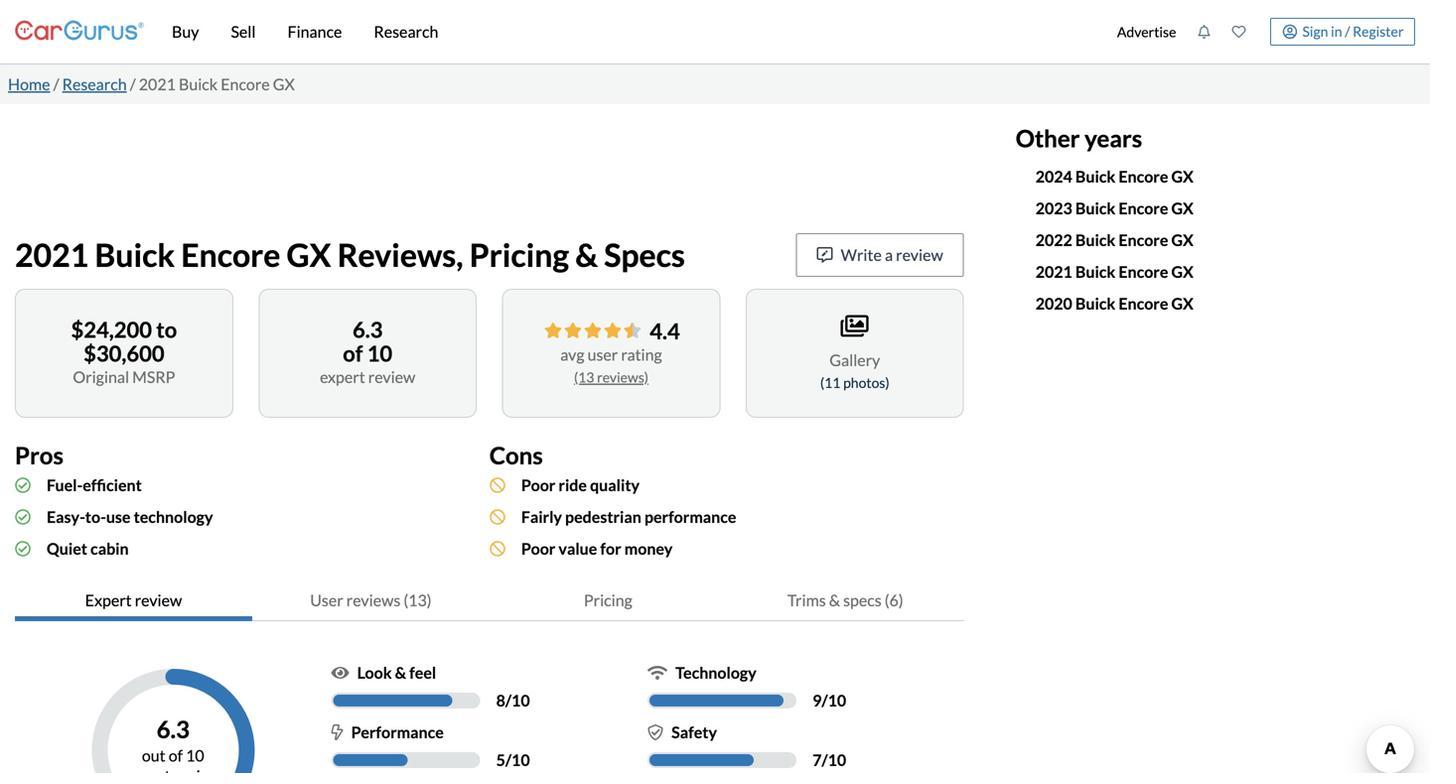 Task type: locate. For each thing, give the bounding box(es) containing it.
advertise
[[1117, 23, 1177, 40]]

0 vertical spatial review
[[896, 245, 943, 265]]

of right 'out'
[[169, 746, 183, 766]]

tab list
[[15, 581, 964, 622]]

/
[[1345, 23, 1350, 39], [53, 75, 59, 94], [130, 75, 136, 94], [505, 691, 512, 711], [822, 691, 828, 711], [505, 751, 512, 770], [822, 751, 828, 770]]

check circle image for easy-to-use technology
[[15, 510, 31, 525]]

/ up 7 / 10
[[822, 691, 828, 711]]

1 horizontal spatial research
[[374, 22, 438, 41]]

easy-
[[47, 508, 85, 527]]

2 horizontal spatial review
[[896, 245, 943, 265]]

cargurus logo homepage link link
[[15, 3, 144, 60]]

0 vertical spatial ban image
[[490, 510, 505, 525]]

poor value for money
[[521, 539, 673, 559]]

8
[[496, 691, 505, 711]]

avg
[[561, 345, 585, 365]]

9
[[813, 691, 822, 711]]

/ right research link
[[130, 75, 136, 94]]

0 horizontal spatial research
[[62, 75, 127, 94]]

rating
[[621, 345, 662, 365]]

1 check circle image from the top
[[15, 510, 31, 525]]

check circle image left quiet on the left bottom of the page
[[15, 541, 31, 557]]

1 horizontal spatial pricing
[[584, 591, 633, 610]]

1 vertical spatial review
[[368, 368, 416, 387]]

0 horizontal spatial review
[[135, 591, 182, 610]]

10 for 5
[[512, 751, 530, 770]]

/ right home link
[[53, 75, 59, 94]]

pedestrian
[[565, 508, 642, 527]]

0 vertical spatial research
[[374, 22, 438, 41]]

buick for 2021 buick encore gx
[[1076, 262, 1116, 281]]

2020 buick encore gx
[[1036, 294, 1194, 313]]

9 / 10
[[813, 691, 846, 711]]

(11
[[820, 375, 841, 391]]

2023 buick encore gx
[[1036, 198, 1194, 218]]

0 vertical spatial pricing
[[469, 236, 569, 274]]

cabin
[[90, 539, 129, 559]]

poor up fairly at the left bottom of the page
[[521, 476, 556, 495]]

2021 buick encore gx link
[[1036, 262, 1194, 281]]

original
[[73, 368, 129, 387]]

gx up 2021 buick encore gx link
[[1172, 230, 1194, 250]]

user reviews (13) tab
[[252, 581, 490, 622]]

2 poor from the top
[[521, 539, 556, 559]]

use
[[106, 508, 131, 527]]

specs
[[843, 591, 882, 610]]

gx left reviews,
[[287, 236, 331, 274]]

1 vertical spatial 6.3
[[157, 716, 190, 744]]

buick for 2023 buick encore gx
[[1076, 198, 1116, 218]]

gx down '2022 buick encore gx' at the top right
[[1172, 262, 1194, 281]]

to
[[156, 317, 177, 343]]

&
[[575, 236, 598, 274], [829, 591, 840, 610], [395, 664, 406, 683]]

0 horizontal spatial of
[[169, 746, 183, 766]]

pricing tab
[[490, 581, 727, 622]]

$24,200
[[71, 317, 152, 343]]

0 vertical spatial of
[[343, 341, 363, 367]]

0 horizontal spatial 6.3
[[157, 716, 190, 744]]

1 horizontal spatial &
[[575, 236, 598, 274]]

buick up 2023 buick encore gx link
[[1076, 167, 1116, 186]]

buick down 2021 buick encore gx
[[1076, 294, 1116, 313]]

6.3 for of
[[157, 716, 190, 744]]

/ right in
[[1345, 23, 1350, 39]]

1 vertical spatial check circle image
[[15, 541, 31, 557]]

1 ban image from the top
[[490, 510, 505, 525]]

1 poor from the top
[[521, 476, 556, 495]]

images image
[[841, 314, 869, 339]]

(6)
[[885, 591, 904, 610]]

7 / 10
[[813, 751, 846, 770]]

buy
[[172, 22, 199, 41]]

in
[[1331, 23, 1343, 39]]

0 vertical spatial 6.3
[[353, 317, 383, 343]]

research right the finance
[[374, 22, 438, 41]]

buick
[[179, 75, 218, 94], [1076, 167, 1116, 186], [1076, 198, 1116, 218], [1076, 230, 1116, 250], [95, 236, 175, 274], [1076, 262, 1116, 281], [1076, 294, 1116, 313]]

2021 down 2022
[[1036, 262, 1073, 281]]

1 horizontal spatial 6.3
[[353, 317, 383, 343]]

ride
[[559, 476, 587, 495]]

shield check image
[[648, 725, 664, 741]]

buick down 2024 buick encore gx link
[[1076, 198, 1116, 218]]

0 horizontal spatial expert
[[85, 591, 132, 610]]

6.3 inside the 6.3 out of 10
[[157, 716, 190, 744]]

check circle image
[[15, 478, 31, 494]]

2022
[[1036, 230, 1073, 250]]

look
[[357, 664, 392, 683]]

gallery (11 photos)
[[820, 351, 890, 391]]

research inside popup button
[[374, 22, 438, 41]]

sign in / register menu item
[[1256, 18, 1416, 46]]

2 ban image from the top
[[490, 541, 505, 557]]

2021 buick encore gx
[[1036, 262, 1194, 281]]

gx for 2023 buick encore gx
[[1172, 198, 1194, 218]]

2 horizontal spatial 2021
[[1036, 262, 1073, 281]]

/ down 9 / 10 at bottom right
[[822, 751, 828, 770]]

buick up 2021 buick encore gx link
[[1076, 230, 1116, 250]]

finance button
[[272, 0, 358, 64]]

0 horizontal spatial 2021
[[15, 236, 89, 274]]

1 horizontal spatial review
[[368, 368, 416, 387]]

encore for 2021 buick encore gx
[[1119, 262, 1169, 281]]

/ for 8 / 10
[[505, 691, 512, 711]]

check circle image down check circle icon on the left
[[15, 510, 31, 525]]

gx
[[273, 75, 295, 94], [1172, 167, 1194, 186], [1172, 198, 1194, 218], [1172, 230, 1194, 250], [287, 236, 331, 274], [1172, 262, 1194, 281], [1172, 294, 1194, 313]]

msrp
[[132, 368, 175, 387]]

of down 2021 buick encore gx reviews, pricing & specs
[[343, 341, 363, 367]]

0 vertical spatial expert
[[320, 368, 365, 387]]

review inside 'button'
[[896, 245, 943, 265]]

research
[[374, 22, 438, 41], [62, 75, 127, 94]]

research down cargurus logo homepage link
[[62, 75, 127, 94]]

gx up 2023 buick encore gx link
[[1172, 167, 1194, 186]]

technology
[[676, 664, 757, 683]]

2021 for 2021 buick encore gx
[[1036, 262, 1073, 281]]

0 vertical spatial poor
[[521, 476, 556, 495]]

10 for 8
[[512, 691, 530, 711]]

5 / 10
[[496, 751, 530, 770]]

gallery
[[830, 351, 880, 370]]

6.3 inside 6.3 of 10 expert review
[[353, 317, 383, 343]]

quality
[[590, 476, 640, 495]]

1 vertical spatial expert
[[85, 591, 132, 610]]

avg user rating (13 reviews)
[[561, 345, 662, 386]]

2 horizontal spatial &
[[829, 591, 840, 610]]

reviews,
[[337, 236, 463, 274]]

2 vertical spatial &
[[395, 664, 406, 683]]

1 vertical spatial pricing
[[584, 591, 633, 610]]

gx down 2021 buick encore gx
[[1172, 294, 1194, 313]]

6.3 down 2021 buick encore gx reviews, pricing & specs
[[353, 317, 383, 343]]

2 check circle image from the top
[[15, 541, 31, 557]]

2 vertical spatial review
[[135, 591, 182, 610]]

1 vertical spatial poor
[[521, 539, 556, 559]]

(13
[[574, 369, 594, 386]]

fuel-
[[47, 476, 83, 495]]

1 horizontal spatial of
[[343, 341, 363, 367]]

1 horizontal spatial expert
[[320, 368, 365, 387]]

expert inside tab
[[85, 591, 132, 610]]

fairly pedestrian performance
[[521, 508, 737, 527]]

poor for poor ride quality
[[521, 476, 556, 495]]

research button
[[358, 0, 454, 64]]

other years
[[1016, 124, 1143, 152]]

1 vertical spatial research
[[62, 75, 127, 94]]

10 for 6.3
[[367, 341, 393, 367]]

sign in / register link
[[1270, 18, 1416, 46]]

1 vertical spatial &
[[829, 591, 840, 610]]

2021
[[139, 75, 176, 94], [15, 236, 89, 274], [1036, 262, 1073, 281]]

to-
[[85, 508, 106, 527]]

1 vertical spatial ban image
[[490, 541, 505, 557]]

2021 for 2021 buick encore gx reviews, pricing & specs
[[15, 236, 89, 274]]

6.3 for 10
[[353, 317, 383, 343]]

2022 buick encore gx link
[[1036, 230, 1194, 250]]

efficient
[[83, 476, 142, 495]]

for
[[600, 539, 621, 559]]

encore
[[221, 75, 270, 94], [1119, 167, 1169, 186], [1119, 198, 1169, 218], [1119, 230, 1169, 250], [181, 236, 280, 274], [1119, 262, 1169, 281], [1119, 294, 1169, 313]]

years
[[1085, 124, 1143, 152]]

10 inside 6.3 of 10 expert review
[[367, 341, 393, 367]]

user icon image
[[1283, 24, 1297, 39]]

2023 buick encore gx link
[[1036, 198, 1194, 218]]

expert
[[320, 368, 365, 387], [85, 591, 132, 610]]

comment alt edit image
[[817, 247, 833, 263]]

menu bar
[[144, 0, 1107, 64]]

buy button
[[156, 0, 215, 64]]

performance
[[645, 508, 737, 527]]

gx down 2024 buick encore gx link
[[1172, 198, 1194, 218]]

/ up 5 / 10
[[505, 691, 512, 711]]

6.3 of 10 expert review
[[320, 317, 416, 387]]

0 horizontal spatial &
[[395, 664, 406, 683]]

buick down buy popup button
[[179, 75, 218, 94]]

menu
[[1107, 4, 1416, 60]]

buick up 2020 buick encore gx link
[[1076, 262, 1116, 281]]

2021 down buy popup button
[[139, 75, 176, 94]]

pros
[[15, 442, 64, 470]]

6.3 up 'out'
[[157, 716, 190, 744]]

poor down fairly at the left bottom of the page
[[521, 539, 556, 559]]

check circle image
[[15, 510, 31, 525], [15, 541, 31, 557]]

write a review
[[841, 245, 943, 265]]

eye image
[[331, 666, 349, 681]]

10 inside the 6.3 out of 10
[[186, 746, 204, 766]]

& for trims & specs (6)
[[829, 591, 840, 610]]

performance
[[351, 723, 444, 743]]

2021 up $24,200
[[15, 236, 89, 274]]

$24,200 to $30,600 original msrp
[[71, 317, 177, 387]]

finance
[[288, 22, 342, 41]]

/ down the 8 / 10
[[505, 751, 512, 770]]

gx for 2024 buick encore gx
[[1172, 167, 1194, 186]]

technology
[[134, 508, 213, 527]]

buick up $24,200
[[95, 236, 175, 274]]

ban image
[[490, 510, 505, 525], [490, 541, 505, 557]]

0 vertical spatial check circle image
[[15, 510, 31, 525]]

user
[[588, 345, 618, 365]]

1 vertical spatial of
[[169, 746, 183, 766]]

user
[[310, 591, 343, 610]]

& inside tab
[[829, 591, 840, 610]]

expert review
[[85, 591, 182, 610]]

2024 buick encore gx
[[1036, 167, 1194, 186]]



Task type: vqa. For each thing, say whether or not it's contained in the screenshot.
7 / 10's /
yes



Task type: describe. For each thing, give the bounding box(es) containing it.
tab list containing expert review
[[15, 581, 964, 622]]

buick for 2022 buick encore gx
[[1076, 230, 1116, 250]]

gx for 2021 buick encore gx reviews, pricing & specs
[[287, 236, 331, 274]]

encore for 2024 buick encore gx
[[1119, 167, 1169, 186]]

ban image for fairly pedestrian performance
[[490, 510, 505, 525]]

reviews
[[346, 591, 401, 610]]

advertise link
[[1107, 4, 1187, 60]]

menu bar containing buy
[[144, 0, 1107, 64]]

cargurus logo homepage link image
[[15, 3, 144, 60]]

wifi image
[[648, 666, 668, 681]]

trims
[[788, 591, 826, 610]]

buick for 2021 buick encore gx reviews, pricing & specs
[[95, 236, 175, 274]]

expert review tab
[[15, 581, 252, 622]]

2024
[[1036, 167, 1073, 186]]

expert inside 6.3 of 10 expert review
[[320, 368, 365, 387]]

7
[[813, 751, 822, 770]]

photos)
[[843, 375, 890, 391]]

cons
[[490, 442, 543, 470]]

4.4
[[650, 318, 680, 344]]

money
[[625, 539, 673, 559]]

quiet
[[47, 539, 87, 559]]

& for look & feel
[[395, 664, 406, 683]]

feel
[[409, 664, 436, 683]]

2021 buick encore gx reviews, pricing & specs
[[15, 236, 685, 274]]

/ for 7 / 10
[[822, 751, 828, 770]]

encore for 2023 buick encore gx
[[1119, 198, 1169, 218]]

sign
[[1303, 23, 1329, 39]]

0 vertical spatial &
[[575, 236, 598, 274]]

poor for poor value for money
[[521, 539, 556, 559]]

saved cars image
[[1232, 25, 1246, 39]]

gx for 2020 buick encore gx
[[1172, 294, 1194, 313]]

0 horizontal spatial pricing
[[469, 236, 569, 274]]

2023
[[1036, 198, 1073, 218]]

(13 reviews) link
[[574, 369, 649, 386]]

2024 buick encore gx link
[[1036, 167, 1194, 186]]

buick for 2020 buick encore gx
[[1076, 294, 1116, 313]]

/ for home / research / 2021 buick encore gx
[[53, 75, 59, 94]]

fairly
[[521, 508, 562, 527]]

review inside tab
[[135, 591, 182, 610]]

sell
[[231, 22, 256, 41]]

5
[[496, 751, 505, 770]]

/ inside "menu item"
[[1345, 23, 1350, 39]]

check circle image for quiet cabin
[[15, 541, 31, 557]]

reviews)
[[597, 369, 649, 386]]

home / research / 2021 buick encore gx
[[8, 75, 295, 94]]

/ for 9 / 10
[[822, 691, 828, 711]]

bolt image
[[331, 725, 343, 741]]

10 for 9
[[828, 691, 846, 711]]

pricing inside pricing tab
[[584, 591, 633, 610]]

write a review button
[[796, 233, 964, 277]]

gx for 2022 buick encore gx
[[1172, 230, 1194, 250]]

2020
[[1036, 294, 1073, 313]]

1 horizontal spatial 2021
[[139, 75, 176, 94]]

a
[[885, 245, 893, 265]]

encore for 2022 buick encore gx
[[1119, 230, 1169, 250]]

menu containing sign in / register
[[1107, 4, 1416, 60]]

encore for 2020 buick encore gx
[[1119, 294, 1169, 313]]

sign in / register
[[1303, 23, 1404, 39]]

register
[[1353, 23, 1404, 39]]

of inside the 6.3 out of 10
[[169, 746, 183, 766]]

ban image for poor value for money
[[490, 541, 505, 557]]

value
[[559, 539, 597, 559]]

trims & specs (6)
[[788, 591, 904, 610]]

poor ride quality
[[521, 476, 640, 495]]

easy-to-use technology
[[47, 508, 213, 527]]

safety
[[672, 723, 717, 743]]

sell button
[[215, 0, 272, 64]]

/ for 5 / 10
[[505, 751, 512, 770]]

$30,600
[[84, 341, 165, 367]]

home
[[8, 75, 50, 94]]

review inside 6.3 of 10 expert review
[[368, 368, 416, 387]]

trims & specs (6) tab
[[727, 581, 964, 622]]

buick for 2024 buick encore gx
[[1076, 167, 1116, 186]]

8 / 10
[[496, 691, 530, 711]]

look & feel
[[357, 664, 436, 683]]

gx for 2021 buick encore gx
[[1172, 262, 1194, 281]]

gx down finance popup button
[[273, 75, 295, 94]]

6.3 out of 10
[[142, 716, 204, 766]]

home link
[[8, 75, 50, 94]]

write
[[841, 245, 882, 265]]

(13)
[[404, 591, 432, 610]]

ban image
[[490, 478, 505, 494]]

encore for 2021 buick encore gx reviews, pricing & specs
[[181, 236, 280, 274]]

open notifications image
[[1197, 25, 1211, 39]]

10 for 7
[[828, 751, 846, 770]]

user reviews (13)
[[310, 591, 432, 610]]

out
[[142, 746, 166, 766]]

2020 buick encore gx link
[[1036, 294, 1194, 313]]

of inside 6.3 of 10 expert review
[[343, 341, 363, 367]]

other
[[1016, 124, 1080, 152]]

quiet cabin
[[47, 539, 129, 559]]

specs
[[604, 236, 685, 274]]

2022 buick encore gx
[[1036, 230, 1194, 250]]



